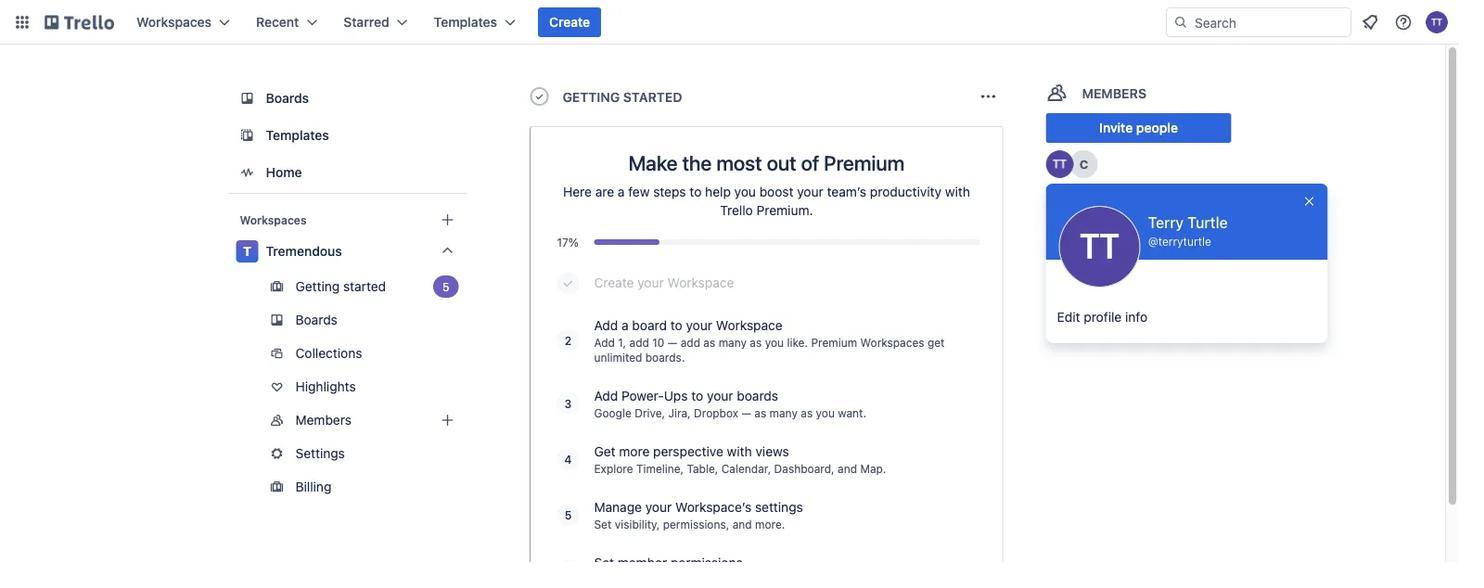 Task type: locate. For each thing, give the bounding box(es) containing it.
0 horizontal spatial many
[[719, 336, 747, 349]]

— inside the add a board to your workspace add 1, add 10 — add as many as you like. premium workspaces get unlimited boards.
[[668, 336, 678, 349]]

0 vertical spatial boards link
[[229, 82, 466, 115]]

2 vertical spatial to
[[692, 388, 704, 404]]

create inside button
[[549, 14, 590, 30]]

templates inside popup button
[[434, 14, 497, 30]]

0 vertical spatial add
[[594, 318, 618, 333]]

0 vertical spatial workspaces
[[136, 14, 212, 30]]

board image
[[236, 87, 258, 110]]

— right 10
[[668, 336, 678, 349]]

views
[[756, 444, 790, 459]]

with up calendar,
[[727, 444, 752, 459]]

your up "dropbox"
[[707, 388, 734, 404]]

workspaces inside popup button
[[136, 14, 212, 30]]

your up visibility,
[[646, 500, 672, 515]]

1 vertical spatial workspaces
[[240, 213, 307, 226]]

power-
[[622, 388, 664, 404]]

add up google
[[594, 388, 618, 404]]

0 vertical spatial to
[[690, 184, 702, 200]]

1 vertical spatial boards link
[[229, 305, 466, 335]]

and left the map.
[[838, 462, 858, 475]]

billing link
[[229, 472, 466, 502]]

workspace down trello
[[668, 275, 734, 290]]

collections link
[[229, 339, 466, 368]]

terry turtle (terryturtle) image left @ at the top of page
[[1060, 206, 1141, 288]]

your down of
[[797, 184, 824, 200]]

collections
[[296, 346, 362, 361]]

2 horizontal spatial you
[[816, 406, 835, 419]]

0 vertical spatial boards
[[266, 90, 309, 106]]

0 horizontal spatial —
[[668, 336, 678, 349]]

1 vertical spatial many
[[770, 406, 798, 419]]

3 add from the top
[[594, 388, 618, 404]]

you inside the add a board to your workspace add 1, add 10 — add as many as you like. premium workspaces get unlimited boards.
[[765, 336, 784, 349]]

1 vertical spatial 5
[[565, 509, 572, 522]]

0 vertical spatial a
[[618, 184, 625, 200]]

as
[[704, 336, 716, 349], [750, 336, 762, 349], [755, 406, 767, 419], [801, 406, 813, 419]]

many down boards
[[770, 406, 798, 419]]

unlimited
[[594, 351, 643, 364]]

0 horizontal spatial and
[[733, 518, 752, 531]]

to for ups
[[692, 388, 704, 404]]

home
[[266, 165, 302, 180]]

you left want.
[[816, 406, 835, 419]]

1 horizontal spatial you
[[765, 336, 784, 349]]

to left help at top
[[690, 184, 702, 200]]

5 down create a workspace image
[[443, 280, 450, 293]]

trello
[[721, 203, 753, 218]]

to inside add power-ups to your boards google drive, jira, dropbox — as many as you want.
[[692, 388, 704, 404]]

boards
[[737, 388, 779, 404]]

you inside here are a few steps to help you boost your team's productivity with trello premium.
[[735, 184, 756, 200]]

to
[[690, 184, 702, 200], [671, 318, 683, 333], [692, 388, 704, 404]]

workspaces button
[[125, 7, 241, 37]]

2 boards link from the top
[[229, 305, 466, 335]]

boards down the "getting"
[[296, 312, 338, 328]]

0 horizontal spatial add
[[630, 336, 650, 349]]

premium inside the add a board to your workspace add 1, add 10 — add as many as you like. premium workspaces get unlimited boards.
[[812, 336, 858, 349]]

edit profile info
[[1058, 310, 1148, 325]]

1 vertical spatial —
[[742, 406, 752, 419]]

boards link
[[229, 82, 466, 115], [229, 305, 466, 335]]

templates link
[[229, 119, 466, 152]]

with inside the get more perspective with views explore timeline, table, calendar, dashboard, and map.
[[727, 444, 752, 459]]

terryturtle
[[1159, 235, 1212, 248]]

workspace's
[[676, 500, 752, 515]]

3
[[565, 397, 572, 410]]

your right board
[[686, 318, 713, 333]]

create up board
[[594, 275, 634, 290]]

0 horizontal spatial workspaces
[[136, 14, 212, 30]]

terry turtle (terryturtle) image right open information menu icon
[[1426, 11, 1449, 33]]

premium right like.
[[812, 336, 858, 349]]

0 vertical spatial create
[[549, 14, 590, 30]]

with right productivity
[[946, 184, 971, 200]]

add left the 1,
[[594, 336, 615, 349]]

your
[[797, 184, 824, 200], [638, 275, 664, 290], [686, 318, 713, 333], [707, 388, 734, 404], [646, 500, 672, 515]]

add up unlimited
[[594, 318, 618, 333]]

to inside here are a few steps to help you boost your team's productivity with trello premium.
[[690, 184, 702, 200]]

1 vertical spatial to
[[671, 318, 683, 333]]

0 vertical spatial —
[[668, 336, 678, 349]]

0 vertical spatial 5
[[443, 280, 450, 293]]

0 vertical spatial terry turtle (terryturtle) image
[[1426, 11, 1449, 33]]

calendar,
[[722, 462, 771, 475]]

2 vertical spatial add
[[594, 388, 618, 404]]

a right are
[[618, 184, 625, 200]]

out
[[767, 150, 797, 174]]

create your workspace
[[594, 275, 734, 290]]

with
[[946, 184, 971, 200], [727, 444, 752, 459]]

search image
[[1174, 15, 1189, 30]]

17 %
[[557, 236, 579, 249]]

1 vertical spatial with
[[727, 444, 752, 459]]

add up boards.
[[681, 336, 701, 349]]

a up the 1,
[[622, 318, 629, 333]]

make the most out of premium
[[629, 150, 905, 174]]

1 horizontal spatial add
[[681, 336, 701, 349]]

1 horizontal spatial with
[[946, 184, 971, 200]]

@
[[1149, 235, 1159, 248]]

turtle
[[1188, 214, 1228, 232]]

more.
[[755, 518, 786, 531]]

1 horizontal spatial templates
[[434, 14, 497, 30]]

1 vertical spatial and
[[733, 518, 752, 531]]

add right the 1,
[[630, 336, 650, 349]]

of
[[801, 150, 820, 174]]

as right 10
[[704, 336, 716, 349]]

you inside add power-ups to your boards google drive, jira, dropbox — as many as you want.
[[816, 406, 835, 419]]

and
[[838, 462, 858, 475], [733, 518, 752, 531]]

0 vertical spatial and
[[838, 462, 858, 475]]

2 vertical spatial you
[[816, 406, 835, 419]]

started
[[623, 90, 683, 105]]

and left more.
[[733, 518, 752, 531]]

2 vertical spatial workspaces
[[861, 336, 925, 349]]

boards link up "collections" link
[[229, 305, 466, 335]]

0 horizontal spatial templates
[[266, 128, 329, 143]]

1 boards link from the top
[[229, 82, 466, 115]]

add for add a board to your workspace
[[594, 318, 618, 333]]

— down boards
[[742, 406, 752, 419]]

info
[[1126, 310, 1148, 325]]

0 horizontal spatial with
[[727, 444, 752, 459]]

many
[[719, 336, 747, 349], [770, 406, 798, 419]]

getting
[[296, 279, 340, 294]]

add
[[630, 336, 650, 349], [681, 336, 701, 349]]

chestercheeetah (chestercheeetah) image
[[1071, 150, 1098, 178]]

templates up home at top left
[[266, 128, 329, 143]]

1 vertical spatial add
[[594, 336, 615, 349]]

to right board
[[671, 318, 683, 333]]

terry turtle (terryturtle) image
[[1426, 11, 1449, 33], [1060, 206, 1141, 288]]

to inside the add a board to your workspace add 1, add 10 — add as many as you like. premium workspaces get unlimited boards.
[[671, 318, 683, 333]]

1 horizontal spatial —
[[742, 406, 752, 419]]

boards.
[[646, 351, 685, 364]]

1 vertical spatial terry turtle (terryturtle) image
[[1060, 206, 1141, 288]]

Search field
[[1189, 8, 1351, 36]]

5 left set
[[565, 509, 572, 522]]

1 vertical spatial you
[[765, 336, 784, 349]]

you left like.
[[765, 336, 784, 349]]

— inside add power-ups to your boards google drive, jira, dropbox — as many as you want.
[[742, 406, 752, 419]]

c button
[[1071, 150, 1098, 178]]

a inside the add a board to your workspace add 1, add 10 — add as many as you like. premium workspaces get unlimited boards.
[[622, 318, 629, 333]]

1 vertical spatial a
[[622, 318, 629, 333]]

0 horizontal spatial terry turtle (terryturtle) image
[[1060, 206, 1141, 288]]

0 vertical spatial templates
[[434, 14, 497, 30]]

workspace up boards
[[716, 318, 783, 333]]

2
[[565, 334, 572, 347]]

as left like.
[[750, 336, 762, 349]]

1,
[[618, 336, 627, 349]]

0 vertical spatial many
[[719, 336, 747, 349]]

1 horizontal spatial many
[[770, 406, 798, 419]]

premium up team's
[[824, 150, 905, 174]]

boards right board image
[[266, 90, 309, 106]]

0 notifications image
[[1360, 11, 1382, 33]]

you
[[735, 184, 756, 200], [765, 336, 784, 349], [816, 406, 835, 419]]

0 vertical spatial premium
[[824, 150, 905, 174]]

add
[[594, 318, 618, 333], [594, 336, 615, 349], [594, 388, 618, 404]]

templates
[[434, 14, 497, 30], [266, 128, 329, 143]]

boost
[[760, 184, 794, 200]]

1 add from the top
[[594, 318, 618, 333]]

%
[[569, 236, 579, 249]]

add a board to your workspace add 1, add 10 — add as many as you like. premium workspaces get unlimited boards.
[[594, 318, 945, 364]]

to for board
[[671, 318, 683, 333]]

add inside add power-ups to your boards google drive, jira, dropbox — as many as you want.
[[594, 388, 618, 404]]

many up boards
[[719, 336, 747, 349]]

premium
[[824, 150, 905, 174], [812, 336, 858, 349]]

template board image
[[236, 124, 258, 147]]

close image
[[1303, 194, 1318, 209]]

recent button
[[245, 7, 329, 37]]

1 horizontal spatial workspaces
[[240, 213, 307, 226]]

create up getting
[[549, 14, 590, 30]]

1 vertical spatial premium
[[812, 336, 858, 349]]

a
[[618, 184, 625, 200], [622, 318, 629, 333]]

1 vertical spatial templates
[[266, 128, 329, 143]]

17
[[557, 236, 569, 249]]

0 vertical spatial you
[[735, 184, 756, 200]]

you up trello
[[735, 184, 756, 200]]

jira,
[[669, 406, 691, 419]]

make
[[629, 150, 678, 174]]

1 horizontal spatial and
[[838, 462, 858, 475]]

boards link up templates link
[[229, 82, 466, 115]]

most
[[717, 150, 762, 174]]

manage your workspace's settings set visibility, permissions, and more.
[[594, 500, 803, 531]]

terry
[[1149, 214, 1184, 232]]

1 horizontal spatial create
[[594, 275, 634, 290]]

many inside the add a board to your workspace add 1, add 10 — add as many as you like. premium workspaces get unlimited boards.
[[719, 336, 747, 349]]

your inside here are a few steps to help you boost your team's productivity with trello premium.
[[797, 184, 824, 200]]

0 vertical spatial with
[[946, 184, 971, 200]]

1 vertical spatial create
[[594, 275, 634, 290]]

templates right starred "dropdown button"
[[434, 14, 497, 30]]

workspaces
[[136, 14, 212, 30], [240, 213, 307, 226], [861, 336, 925, 349]]

to right 'ups'
[[692, 388, 704, 404]]

5
[[443, 280, 450, 293], [565, 509, 572, 522]]

2 horizontal spatial workspaces
[[861, 336, 925, 349]]

1 vertical spatial workspace
[[716, 318, 783, 333]]

create button
[[538, 7, 602, 37]]

0 horizontal spatial create
[[549, 14, 590, 30]]

0 horizontal spatial you
[[735, 184, 756, 200]]

as down boards
[[755, 406, 767, 419]]



Task type: describe. For each thing, give the bounding box(es) containing it.
settings
[[296, 446, 345, 461]]

a inside here are a few steps to help you boost your team's productivity with trello premium.
[[618, 184, 625, 200]]

open information menu image
[[1395, 13, 1413, 32]]

and inside the get more perspective with views explore timeline, table, calendar, dashboard, and map.
[[838, 462, 858, 475]]

0 horizontal spatial 5
[[443, 280, 450, 293]]

highlights
[[296, 379, 356, 394]]

visibility,
[[615, 518, 660, 531]]

getting started
[[296, 279, 386, 294]]

perspective
[[653, 444, 724, 459]]

billing
[[296, 479, 332, 495]]

steps
[[654, 184, 686, 200]]

get more perspective with views explore timeline, table, calendar, dashboard, and map.
[[594, 444, 887, 475]]

timeline,
[[637, 462, 684, 475]]

1 horizontal spatial terry turtle (terryturtle) image
[[1426, 11, 1449, 33]]

as left want.
[[801, 406, 813, 419]]

10
[[653, 336, 665, 349]]

members
[[1083, 86, 1147, 101]]

tremendous
[[266, 244, 342, 259]]

starred button
[[333, 7, 419, 37]]

table,
[[687, 462, 719, 475]]

your up board
[[638, 275, 664, 290]]

invite people button
[[1047, 113, 1232, 143]]

create for create
[[549, 14, 590, 30]]

the
[[683, 150, 712, 174]]

your inside manage your workspace's settings set visibility, permissions, and more.
[[646, 500, 672, 515]]

get
[[594, 444, 616, 459]]

settings
[[755, 500, 803, 515]]

add for add power-ups to your boards
[[594, 388, 618, 404]]

home image
[[236, 161, 258, 184]]

add power-ups to your boards google drive, jira, dropbox — as many as you want.
[[594, 388, 867, 419]]

productivity
[[870, 184, 942, 200]]

4
[[565, 453, 572, 466]]

members
[[296, 413, 352, 428]]

team's
[[827, 184, 867, 200]]

your inside add power-ups to your boards google drive, jira, dropbox — as many as you want.
[[707, 388, 734, 404]]

with inside here are a few steps to help you boost your team's productivity with trello premium.
[[946, 184, 971, 200]]

settings link
[[229, 439, 466, 469]]

set
[[594, 518, 612, 531]]

more
[[619, 444, 650, 459]]

and inside manage your workspace's settings set visibility, permissions, and more.
[[733, 518, 752, 531]]

people
[[1137, 120, 1179, 135]]

dropbox
[[694, 406, 739, 419]]

0 vertical spatial workspace
[[668, 275, 734, 290]]

highlights link
[[229, 372, 466, 402]]

1 horizontal spatial 5
[[565, 509, 572, 522]]

edit
[[1058, 310, 1081, 325]]

like.
[[787, 336, 808, 349]]

recent
[[256, 14, 299, 30]]

map.
[[861, 462, 887, 475]]

profile
[[1084, 310, 1122, 325]]

your inside the add a board to your workspace add 1, add 10 — add as many as you like. premium workspaces get unlimited boards.
[[686, 318, 713, 333]]

few
[[629, 184, 650, 200]]

ups
[[664, 388, 688, 404]]

get
[[928, 336, 945, 349]]

help
[[705, 184, 731, 200]]

create a workspace image
[[437, 209, 459, 231]]

create for create your workspace
[[594, 275, 634, 290]]

2 add from the left
[[681, 336, 701, 349]]

board
[[632, 318, 667, 333]]

manage
[[594, 500, 642, 515]]

dashboard,
[[775, 462, 835, 475]]

many inside add power-ups to your boards google drive, jira, dropbox — as many as you want.
[[770, 406, 798, 419]]

workspace inside the add a board to your workspace add 1, add 10 — add as many as you like. premium workspaces get unlimited boards.
[[716, 318, 783, 333]]

here
[[563, 184, 592, 200]]

terry turtle (terryturtle) image
[[1047, 150, 1074, 178]]

— for boards
[[742, 406, 752, 419]]

add image
[[437, 409, 459, 432]]

c
[[1080, 157, 1089, 171]]

back to home image
[[45, 7, 114, 37]]

are
[[596, 184, 615, 200]]

starred
[[344, 14, 390, 30]]

t
[[243, 244, 252, 259]]

here are a few steps to help you boost your team's productivity with trello premium.
[[563, 184, 971, 218]]

home link
[[229, 156, 466, 189]]

invite
[[1100, 120, 1133, 135]]

google
[[594, 406, 632, 419]]

invite people
[[1100, 120, 1179, 135]]

1 vertical spatial boards
[[296, 312, 338, 328]]

want.
[[838, 406, 867, 419]]

explore
[[594, 462, 634, 475]]

terry turtle @ terryturtle
[[1149, 214, 1228, 248]]

drive,
[[635, 406, 666, 419]]

1 add from the left
[[630, 336, 650, 349]]

2 add from the top
[[594, 336, 615, 349]]

primary element
[[0, 0, 1460, 45]]

templates button
[[423, 7, 527, 37]]

— for workspace
[[668, 336, 678, 349]]

permissions,
[[663, 518, 730, 531]]

getting started
[[563, 90, 683, 105]]

premium.
[[757, 203, 813, 218]]

workspaces inside the add a board to your workspace add 1, add 10 — add as many as you like. premium workspaces get unlimited boards.
[[861, 336, 925, 349]]

getting
[[563, 90, 620, 105]]

members link
[[229, 406, 466, 435]]



Task type: vqa. For each thing, say whether or not it's contained in the screenshot.
list
no



